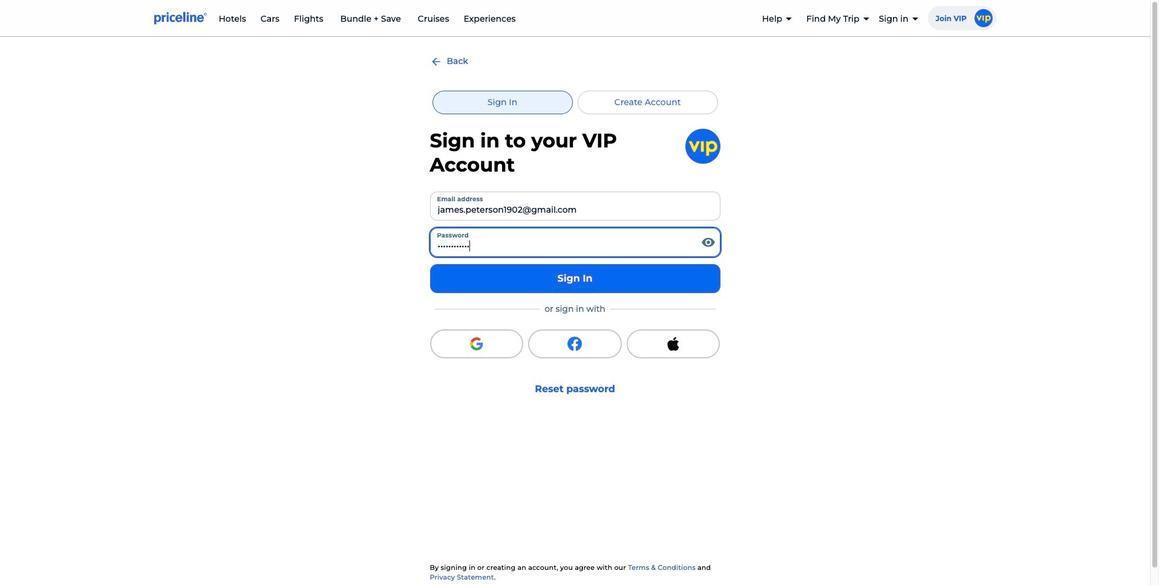 Task type: locate. For each thing, give the bounding box(es) containing it.
Password password field
[[430, 228, 721, 257]]

tab list
[[430, 91, 721, 115]]

Email address text field
[[430, 192, 721, 221]]

sign in with apple image
[[666, 337, 681, 352]]



Task type: vqa. For each thing, say whether or not it's contained in the screenshot.
the topmost ArrowRight icon
no



Task type: describe. For each thing, give the bounding box(es) containing it.
priceline.com home image
[[154, 11, 207, 25]]

sign in with google image
[[470, 337, 484, 352]]

vip logo image
[[685, 129, 721, 164]]

vip badge icon image
[[975, 9, 993, 27]]

sign in with facebook image
[[568, 337, 583, 352]]



